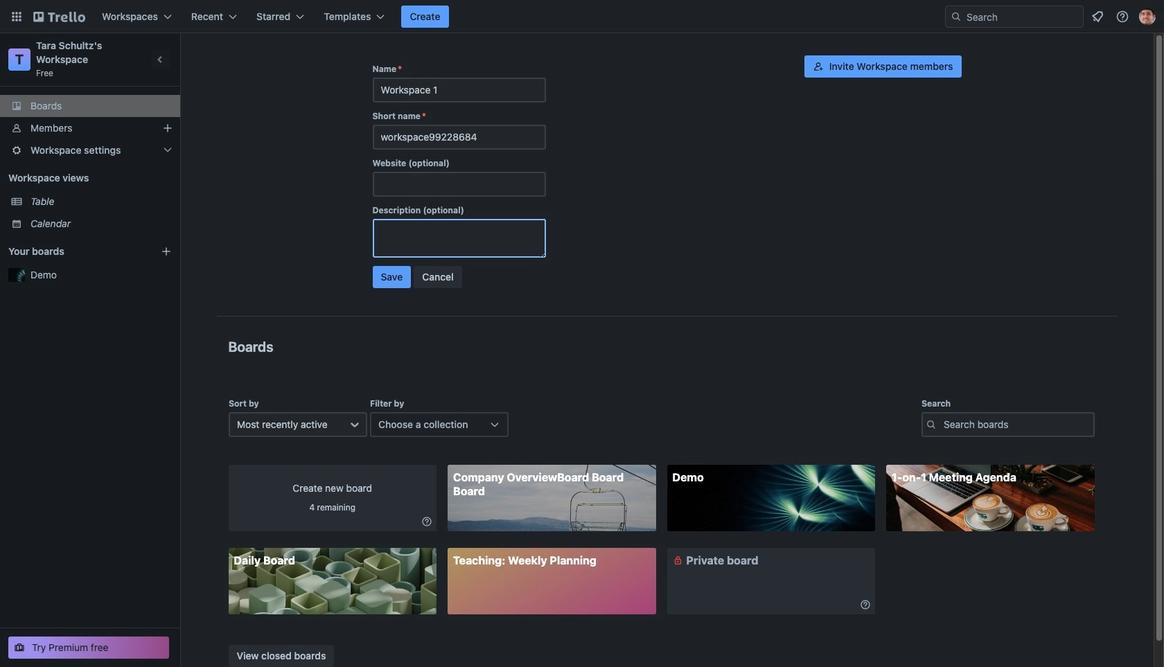 Task type: vqa. For each thing, say whether or not it's contained in the screenshot.
search image
yes



Task type: locate. For each thing, give the bounding box(es) containing it.
Search field
[[946, 6, 1084, 28]]

workspace navigation collapse icon image
[[151, 50, 171, 69]]

sm image
[[420, 515, 434, 529], [671, 554, 685, 568], [859, 598, 873, 612]]

Search boards text field
[[922, 412, 1095, 437]]

open information menu image
[[1116, 10, 1130, 24]]

back to home image
[[33, 6, 85, 28]]

None text field
[[373, 78, 546, 103], [373, 125, 546, 150], [373, 172, 546, 197], [373, 219, 546, 258], [373, 78, 546, 103], [373, 125, 546, 150], [373, 172, 546, 197], [373, 219, 546, 258]]

primary element
[[0, 0, 1165, 33]]

1 horizontal spatial sm image
[[671, 554, 685, 568]]

0 vertical spatial sm image
[[420, 515, 434, 529]]

add board image
[[161, 246, 172, 257]]

0 notifications image
[[1090, 8, 1106, 25]]

2 horizontal spatial sm image
[[859, 598, 873, 612]]

your boards with 1 items element
[[8, 243, 140, 260]]

0 horizontal spatial sm image
[[420, 515, 434, 529]]



Task type: describe. For each thing, give the bounding box(es) containing it.
search image
[[951, 11, 962, 22]]

organizationdetailform element
[[373, 55, 546, 294]]

2 vertical spatial sm image
[[859, 598, 873, 612]]

1 vertical spatial sm image
[[671, 554, 685, 568]]

james peterson (jamespeterson93) image
[[1140, 8, 1156, 25]]



